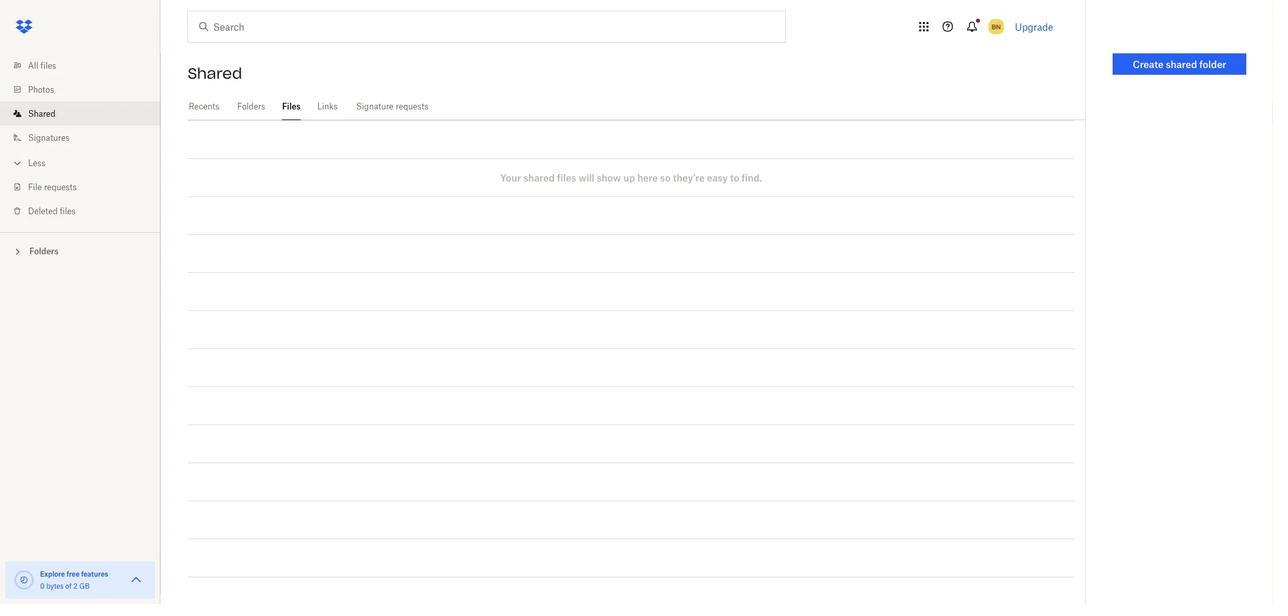 Task type: vqa. For each thing, say whether or not it's contained in the screenshot.
Links on the left of the page
yes



Task type: locate. For each thing, give the bounding box(es) containing it.
shared left the 'folder'
[[1166, 58, 1197, 70]]

tab list
[[188, 94, 1085, 120]]

shared
[[1166, 58, 1197, 70], [523, 172, 555, 183]]

0 horizontal spatial shared
[[28, 109, 55, 119]]

free
[[67, 570, 80, 579]]

signature requests
[[356, 102, 428, 112]]

recents link
[[188, 94, 220, 118]]

2 vertical spatial files
[[60, 206, 76, 216]]

bytes
[[46, 582, 64, 591]]

files right all
[[40, 60, 56, 71]]

file requests link
[[11, 175, 160, 199]]

will
[[578, 172, 595, 183]]

1 horizontal spatial shared
[[1166, 58, 1197, 70]]

1 horizontal spatial files
[[60, 206, 76, 216]]

requests right the file
[[44, 182, 77, 192]]

folders
[[237, 102, 265, 112], [29, 247, 59, 257]]

folders down deleted
[[29, 247, 59, 257]]

less image
[[11, 157, 24, 170]]

signatures link
[[11, 126, 160, 150]]

list
[[0, 45, 160, 233]]

folders left files
[[237, 102, 265, 112]]

find.
[[742, 172, 762, 183]]

all files link
[[11, 53, 160, 78]]

0 vertical spatial files
[[40, 60, 56, 71]]

1 vertical spatial shared
[[28, 109, 55, 119]]

to
[[730, 172, 739, 183]]

requests inside file requests link
[[44, 182, 77, 192]]

shared inside list item
[[28, 109, 55, 119]]

gb
[[79, 582, 90, 591]]

1 horizontal spatial shared
[[188, 64, 242, 83]]

shared for create
[[1166, 58, 1197, 70]]

here
[[637, 172, 658, 183]]

quota usage element
[[13, 570, 35, 591]]

shared up recents link on the top of the page
[[188, 64, 242, 83]]

requests for file requests
[[44, 182, 77, 192]]

your shared files will show up here so they're easy to find.
[[500, 172, 762, 183]]

shared
[[188, 64, 242, 83], [28, 109, 55, 119]]

0 vertical spatial folders
[[237, 102, 265, 112]]

bn button
[[985, 16, 1007, 37]]

file requests
[[28, 182, 77, 192]]

deleted
[[28, 206, 58, 216]]

1 vertical spatial files
[[557, 172, 576, 183]]

folder
[[1199, 58, 1226, 70]]

0 horizontal spatial files
[[40, 60, 56, 71]]

show
[[597, 172, 621, 183]]

requests inside the 'signature requests' link
[[396, 102, 428, 112]]

shared inside create shared folder button
[[1166, 58, 1197, 70]]

files left the will
[[557, 172, 576, 183]]

0 vertical spatial shared
[[1166, 58, 1197, 70]]

your
[[500, 172, 521, 183]]

requests for signature requests
[[396, 102, 428, 112]]

shared right your
[[523, 172, 555, 183]]

photos
[[28, 85, 54, 95]]

1 horizontal spatial requests
[[396, 102, 428, 112]]

1 vertical spatial requests
[[44, 182, 77, 192]]

file
[[28, 182, 42, 192]]

photos link
[[11, 78, 160, 102]]

1 vertical spatial folders
[[29, 247, 59, 257]]

requests right signature
[[396, 102, 428, 112]]

requests
[[396, 102, 428, 112], [44, 182, 77, 192]]

0
[[40, 582, 45, 591]]

1 vertical spatial shared
[[523, 172, 555, 183]]

0 vertical spatial shared
[[188, 64, 242, 83]]

easy
[[707, 172, 728, 183]]

upgrade
[[1015, 21, 1053, 32]]

files link
[[282, 94, 301, 118]]

2
[[73, 582, 77, 591]]

up
[[623, 172, 635, 183]]

0 horizontal spatial shared
[[523, 172, 555, 183]]

signature
[[356, 102, 394, 112]]

0 horizontal spatial folders
[[29, 247, 59, 257]]

files
[[40, 60, 56, 71], [557, 172, 576, 183], [60, 206, 76, 216]]

create
[[1133, 58, 1164, 70]]

0 horizontal spatial requests
[[44, 182, 77, 192]]

shared down photos
[[28, 109, 55, 119]]

0 vertical spatial requests
[[396, 102, 428, 112]]

files right deleted
[[60, 206, 76, 216]]



Task type: describe. For each thing, give the bounding box(es) containing it.
Search in folder "Dropbox" text field
[[213, 19, 758, 34]]

list containing all files
[[0, 45, 160, 233]]

so
[[660, 172, 671, 183]]

explore
[[40, 570, 65, 579]]

dropbox image
[[11, 13, 37, 40]]

files for all files
[[40, 60, 56, 71]]

files
[[282, 102, 301, 112]]

explore free features 0 bytes of 2 gb
[[40, 570, 108, 591]]

links
[[317, 102, 338, 112]]

deleted files link
[[11, 199, 160, 223]]

shared for your
[[523, 172, 555, 183]]

files for deleted files
[[60, 206, 76, 216]]

tab list containing recents
[[188, 94, 1085, 120]]

bn
[[992, 22, 1001, 31]]

less
[[28, 158, 45, 168]]

of
[[65, 582, 72, 591]]

recents
[[189, 102, 219, 112]]

all files
[[28, 60, 56, 71]]

deleted files
[[28, 206, 76, 216]]

folders button
[[0, 241, 160, 261]]

2 horizontal spatial files
[[557, 172, 576, 183]]

create shared folder
[[1133, 58, 1226, 70]]

create shared folder button
[[1113, 53, 1246, 75]]

features
[[81, 570, 108, 579]]

folders link
[[236, 94, 266, 118]]

they're
[[673, 172, 705, 183]]

shared list item
[[0, 102, 160, 126]]

signatures
[[28, 133, 70, 143]]

all
[[28, 60, 38, 71]]

shared link
[[11, 102, 160, 126]]

folders inside button
[[29, 247, 59, 257]]

links link
[[317, 94, 338, 118]]

upgrade link
[[1015, 21, 1053, 32]]

signature requests link
[[354, 94, 430, 118]]

1 horizontal spatial folders
[[237, 102, 265, 112]]



